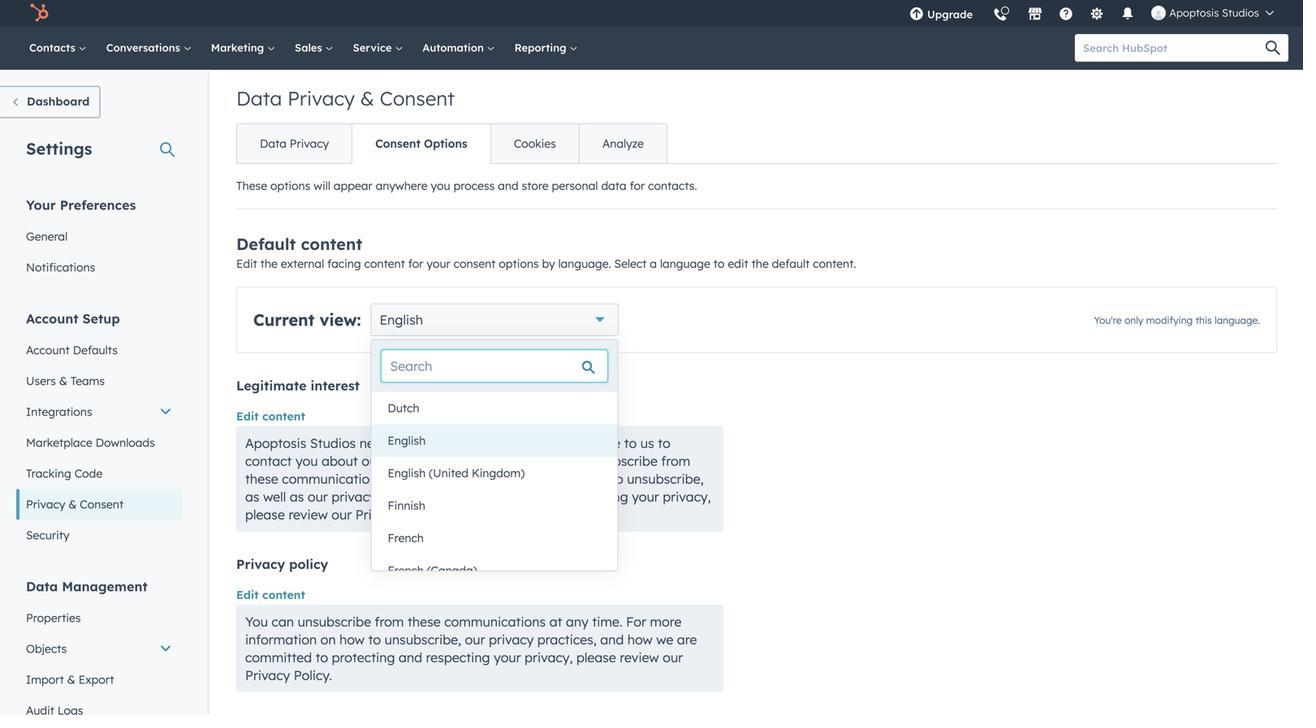 Task type: describe. For each thing, give the bounding box(es) containing it.
settings
[[26, 139, 92, 159]]

you can unsubscribe from these communications at any time. for more information on how to unsubscribe, our privacy practices, and how we are committed to protecting and respecting your privacy, please review our privacy policy.
[[245, 614, 697, 684]]

consent options
[[376, 136, 468, 151]]

management
[[62, 579, 148, 595]]

properties
[[26, 611, 81, 626]]

these options will appear anywhere you process and store personal data for contacts.
[[236, 179, 698, 193]]

objects button
[[16, 634, 182, 665]]

protecting inside you can unsubscribe from these communications at any time. for more information on how to unsubscribe, our privacy practices, and how we are committed to protecting and respecting your privacy, please review our privacy policy.
[[332, 650, 395, 666]]

privacy down "sales" link
[[288, 86, 355, 110]]

commitment
[[467, 489, 545, 505]]

your preferences element
[[16, 196, 182, 283]]

any inside you can unsubscribe from these communications at any time. for more information on how to unsubscribe, our privacy practices, and how we are committed to protecting and respecting your privacy, please review our privacy policy.
[[566, 614, 589, 630]]

privacy & consent link
[[16, 490, 182, 520]]

notifications
[[26, 260, 95, 275]]

account for account setup
[[26, 311, 79, 327]]

english button
[[371, 304, 619, 336]]

1 vertical spatial contact
[[245, 453, 292, 470]]

and down the (united on the left bottom of the page
[[440, 489, 464, 505]]

service
[[353, 41, 395, 54]]

contacts
[[29, 41, 79, 54]]

integrations
[[26, 405, 92, 419]]

these inside apoptosis studios needs the contact information you provide to us to contact you about our products and services. you may unsubscribe from these communications at any time. for information on how to unsubscribe, as well as our privacy practices and commitment to protecting your privacy, please review our privacy policy.
[[245, 471, 279, 487]]

& for export
[[67, 673, 75, 687]]

consent inside navigation
[[376, 136, 421, 151]]

downloads
[[96, 436, 155, 450]]

data
[[602, 179, 627, 193]]

account for account defaults
[[26, 343, 70, 357]]

search image
[[1267, 41, 1281, 55]]

to inside default content edit the external facing content for your consent options by language. select a language to edit the default content.
[[714, 257, 725, 271]]

personal
[[552, 179, 598, 193]]

interest
[[311, 378, 360, 394]]

contacts.
[[649, 179, 698, 193]]

french button
[[372, 522, 618, 555]]

kingdom)
[[472, 466, 525, 481]]

tara schultz image
[[1152, 6, 1167, 20]]

you inside apoptosis studios needs the contact information you provide to us to contact you about our products and services. you may unsubscribe from these communications at any time. for information on how to unsubscribe, as well as our privacy practices and commitment to protecting your privacy, please review our privacy policy.
[[528, 453, 550, 470]]

marketing link
[[201, 26, 285, 70]]

settings link
[[1081, 0, 1115, 26]]

your inside apoptosis studios needs the contact information you provide to us to contact you about our products and services. you may unsubscribe from these communications at any time. for information on how to unsubscribe, as well as our privacy practices and commitment to protecting your privacy, please review our privacy policy.
[[632, 489, 660, 505]]

select
[[615, 257, 647, 271]]

2 horizontal spatial the
[[752, 257, 769, 271]]

users
[[26, 374, 56, 388]]

settings image
[[1090, 7, 1105, 22]]

a
[[650, 257, 657, 271]]

process
[[454, 179, 495, 193]]

english inside english (united kingdom) button
[[388, 466, 426, 481]]

marketplaces image
[[1029, 7, 1043, 22]]

current view:
[[253, 310, 361, 330]]

reporting
[[515, 41, 570, 54]]

us
[[641, 435, 655, 452]]

content.
[[813, 257, 857, 271]]

on inside you can unsubscribe from these communications at any time. for more information on how to unsubscribe, our privacy practices, and how we are committed to protecting and respecting your privacy, please review our privacy policy.
[[321, 632, 336, 648]]

tracking code link
[[16, 459, 182, 490]]

data privacy link
[[237, 124, 352, 163]]

import & export
[[26, 673, 114, 687]]

automation
[[423, 41, 487, 54]]

0 vertical spatial information
[[473, 435, 545, 452]]

tracking
[[26, 467, 71, 481]]

& for consent
[[68, 498, 77, 512]]

current
[[253, 310, 315, 330]]

your
[[26, 197, 56, 213]]

edit content button for apoptosis
[[236, 407, 305, 427]]

analyze
[[603, 136, 644, 151]]

studios for apoptosis studios needs the contact information you provide to us to contact you about our products and services. you may unsubscribe from these communications at any time. for information on how to unsubscribe, as well as our privacy practices and commitment to protecting your privacy, please review our privacy policy.
[[310, 435, 356, 452]]

edit inside default content edit the external facing content for your consent options by language. select a language to edit the default content.
[[236, 257, 257, 271]]

will
[[314, 179, 331, 193]]

list box containing dutch
[[372, 392, 618, 587]]

content up can
[[262, 588, 305, 602]]

marketplace
[[26, 436, 92, 450]]

french for french
[[388, 531, 424, 546]]

your preferences
[[26, 197, 136, 213]]

these
[[236, 179, 267, 193]]

appear
[[334, 179, 373, 193]]

practices
[[380, 489, 436, 505]]

options inside default content edit the external facing content for your consent options by language. select a language to edit the default content.
[[499, 257, 539, 271]]

hubspot link
[[19, 3, 61, 23]]

policy. inside apoptosis studios needs the contact information you provide to us to contact you about our products and services. you may unsubscribe from these communications at any time. for information on how to unsubscribe, as well as our privacy practices and commitment to protecting your privacy, please review our privacy policy.
[[404, 507, 443, 523]]

help button
[[1053, 0, 1081, 26]]

about
[[322, 453, 358, 470]]

at inside you can unsubscribe from these communications at any time. for more information on how to unsubscribe, our privacy practices, and how we are committed to protecting and respecting your privacy, please review our privacy policy.
[[550, 614, 563, 630]]

and left 'respecting' at the bottom left of the page
[[399, 650, 423, 666]]

analyze link
[[579, 124, 667, 163]]

provide
[[575, 435, 621, 452]]

edit content for you
[[236, 588, 305, 602]]

2 horizontal spatial how
[[628, 632, 653, 648]]

finnish
[[388, 499, 426, 513]]

hubspot image
[[29, 3, 49, 23]]

users & teams
[[26, 374, 105, 388]]

reporting link
[[505, 26, 588, 70]]

store
[[522, 179, 549, 193]]

consent options link
[[352, 124, 491, 163]]

apoptosis studios
[[1170, 6, 1260, 19]]

0 vertical spatial consent
[[380, 86, 455, 110]]

information inside you can unsubscribe from these communications at any time. for more information on how to unsubscribe, our privacy practices, and how we are committed to protecting and respecting your privacy, please review our privacy policy.
[[245, 632, 317, 648]]

notifications button
[[1115, 0, 1142, 26]]

privacy inside account setup element
[[26, 498, 65, 512]]

policy. inside you can unsubscribe from these communications at any time. for more information on how to unsubscribe, our privacy practices, and how we are committed to protecting and respecting your privacy, please review our privacy policy.
[[294, 668, 332, 684]]

1 vertical spatial language.
[[1216, 314, 1261, 327]]

your inside you can unsubscribe from these communications at any time. for more information on how to unsubscribe, our privacy practices, and how we are committed to protecting and respecting your privacy, please review our privacy policy.
[[494, 650, 521, 666]]

account defaults link
[[16, 335, 182, 366]]

services.
[[471, 453, 524, 470]]

edit content button for you
[[236, 586, 305, 605]]

import
[[26, 673, 64, 687]]

committed
[[245, 650, 312, 666]]

needs
[[360, 435, 396, 452]]

calling icon button
[[987, 2, 1015, 26]]

marketplaces button
[[1019, 0, 1053, 26]]

communications inside apoptosis studios needs the contact information you provide to us to contact you about our products and services. you may unsubscribe from these communications at any time. for information on how to unsubscribe, as well as our privacy practices and commitment to protecting your privacy, please review our privacy policy.
[[282, 471, 384, 487]]

for inside default content edit the external facing content for your consent options by language. select a language to edit the default content.
[[408, 257, 424, 271]]

0 vertical spatial you
[[431, 179, 451, 193]]

edit for privacy
[[236, 588, 259, 602]]

policy
[[289, 557, 328, 573]]

content right facing
[[365, 257, 405, 271]]

sales link
[[285, 26, 343, 70]]

practices,
[[538, 632, 597, 648]]

navigation containing data privacy
[[236, 123, 668, 164]]

edit for legitimate
[[236, 409, 259, 424]]

options
[[424, 136, 468, 151]]

default content edit the external facing content for your consent options by language. select a language to edit the default content.
[[236, 234, 857, 271]]

unsubscribe, inside you can unsubscribe from these communications at any time. for more information on how to unsubscribe, our privacy practices, and how we are committed to protecting and respecting your privacy, please review our privacy policy.
[[385, 632, 462, 648]]

these inside you can unsubscribe from these communications at any time. for more information on how to unsubscribe, our privacy practices, and how we are committed to protecting and respecting your privacy, please review our privacy policy.
[[408, 614, 441, 630]]

apoptosis studios needs the contact information you provide to us to contact you about our products and services. you may unsubscribe from these communications at any time. for information on how to unsubscribe, as well as our privacy practices and commitment to protecting your privacy, please review our privacy policy.
[[245, 435, 711, 523]]

french (canada)
[[388, 564, 478, 578]]

english inside english button
[[388, 434, 426, 448]]

please inside apoptosis studios needs the contact information you provide to us to contact you about our products and services. you may unsubscribe from these communications at any time. for information on how to unsubscribe, as well as our privacy practices and commitment to protecting your privacy, please review our privacy policy.
[[245, 507, 285, 523]]

marketing
[[211, 41, 267, 54]]

data management
[[26, 579, 148, 595]]

are
[[678, 632, 697, 648]]

menu containing apoptosis studios
[[900, 0, 1284, 32]]

1 horizontal spatial for
[[630, 179, 645, 193]]

properties link
[[16, 603, 182, 634]]



Task type: locate. For each thing, give the bounding box(es) containing it.
apoptosis studios button
[[1142, 0, 1284, 26]]

1 french from the top
[[388, 531, 424, 546]]

1 vertical spatial policy.
[[294, 668, 332, 684]]

options left will
[[271, 179, 311, 193]]

for inside apoptosis studios needs the contact information you provide to us to contact you about our products and services. you may unsubscribe from these communications at any time. for information on how to unsubscribe, as well as our privacy practices and commitment to protecting your privacy, please review our privacy policy.
[[464, 471, 484, 487]]

time. inside apoptosis studios needs the contact information you provide to us to contact you about our products and services. you may unsubscribe from these communications at any time. for information on how to unsubscribe, as well as our privacy practices and commitment to protecting your privacy, please review our privacy policy.
[[430, 471, 460, 487]]

dashboard link
[[0, 86, 100, 118]]

help image
[[1060, 7, 1074, 22]]

1 horizontal spatial options
[[499, 257, 539, 271]]

code
[[74, 467, 103, 481]]

1 horizontal spatial any
[[566, 614, 589, 630]]

privacy,
[[663, 489, 711, 505], [525, 650, 573, 666]]

conversations
[[106, 41, 183, 54]]

you left may
[[528, 453, 550, 470]]

0 horizontal spatial options
[[271, 179, 311, 193]]

the for studios
[[400, 435, 419, 452]]

from inside apoptosis studios needs the contact information you provide to us to contact you about our products and services. you may unsubscribe from these communications at any time. for information on how to unsubscribe, as well as our privacy practices and commitment to protecting your privacy, please review our privacy policy.
[[662, 453, 691, 470]]

2 vertical spatial edit
[[236, 588, 259, 602]]

your left consent
[[427, 257, 451, 271]]

Search HubSpot search field
[[1076, 34, 1275, 62]]

edit down the legitimate
[[236, 409, 259, 424]]

0 horizontal spatial apoptosis
[[245, 435, 307, 452]]

unsubscribe inside you can unsubscribe from these communications at any time. for more information on how to unsubscribe, our privacy practices, and how we are committed to protecting and respecting your privacy, please review our privacy policy.
[[298, 614, 371, 630]]

french for french (canada)
[[388, 564, 424, 578]]

consent up anywhere at the left of page
[[376, 136, 421, 151]]

1 vertical spatial on
[[321, 632, 336, 648]]

0 vertical spatial privacy
[[332, 489, 377, 505]]

1 horizontal spatial review
[[620, 650, 660, 666]]

0 vertical spatial protecting
[[565, 489, 629, 505]]

unsubscribe right can
[[298, 614, 371, 630]]

consent
[[380, 86, 455, 110], [376, 136, 421, 151], [80, 498, 124, 512]]

any down products
[[404, 471, 426, 487]]

0 vertical spatial unsubscribe,
[[627, 471, 704, 487]]

2 account from the top
[[26, 343, 70, 357]]

1 horizontal spatial the
[[400, 435, 419, 452]]

data up "properties" at the left of the page
[[26, 579, 58, 595]]

1 account from the top
[[26, 311, 79, 327]]

policy. down the practices
[[404, 507, 443, 523]]

0 vertical spatial privacy,
[[663, 489, 711, 505]]

edit down privacy policy
[[236, 588, 259, 602]]

unsubscribe, inside apoptosis studios needs the contact information you provide to us to contact you about our products and services. you may unsubscribe from these communications at any time. for information on how to unsubscribe, as well as our privacy practices and commitment to protecting your privacy, please review our privacy policy.
[[627, 471, 704, 487]]

from inside you can unsubscribe from these communications at any time. for more information on how to unsubscribe, our privacy practices, and how we are committed to protecting and respecting your privacy, please review our privacy policy.
[[375, 614, 404, 630]]

information up "services."
[[473, 435, 545, 452]]

Search search field
[[381, 350, 608, 383]]

studios inside popup button
[[1223, 6, 1260, 19]]

1 horizontal spatial for
[[627, 614, 647, 630]]

information up commitment
[[488, 471, 560, 487]]

1 edit content from the top
[[236, 409, 305, 424]]

content down the legitimate
[[262, 409, 305, 424]]

french (canada) button
[[372, 555, 618, 587]]

at up the practices
[[387, 471, 400, 487]]

1 horizontal spatial privacy,
[[663, 489, 711, 505]]

communications down about
[[282, 471, 384, 487]]

0 horizontal spatial review
[[289, 507, 328, 523]]

defaults
[[73, 343, 118, 357]]

and left "services."
[[444, 453, 468, 470]]

1 horizontal spatial from
[[662, 453, 691, 470]]

protecting inside apoptosis studios needs the contact information you provide to us to contact you about our products and services. you may unsubscribe from these communications at any time. for information on how to unsubscribe, as well as our privacy practices and commitment to protecting your privacy, please review our privacy policy.
[[565, 489, 629, 505]]

language. inside default content edit the external facing content for your consent options by language. select a language to edit the default content.
[[559, 257, 612, 271]]

1 vertical spatial unsubscribe,
[[385, 632, 462, 648]]

on
[[563, 471, 579, 487], [321, 632, 336, 648]]

privacy down the practices
[[356, 507, 401, 523]]

privacy & consent
[[26, 498, 124, 512]]

1 horizontal spatial protecting
[[565, 489, 629, 505]]

products
[[386, 453, 440, 470]]

you left can
[[245, 614, 268, 630]]

you up may
[[549, 435, 571, 452]]

1 vertical spatial apoptosis
[[245, 435, 307, 452]]

studios inside apoptosis studios needs the contact information you provide to us to contact you about our products and services. you may unsubscribe from these communications at any time. for information on how to unsubscribe, as well as our privacy practices and commitment to protecting your privacy, please review our privacy policy.
[[310, 435, 356, 452]]

1 edit from the top
[[236, 257, 257, 271]]

french inside french button
[[388, 531, 424, 546]]

0 vertical spatial please
[[245, 507, 285, 523]]

on inside apoptosis studios needs the contact information you provide to us to contact you about our products and services. you may unsubscribe from these communications at any time. for information on how to unsubscribe, as well as our privacy practices and commitment to protecting your privacy, please review our privacy policy.
[[563, 471, 579, 487]]

privacy inside you can unsubscribe from these communications at any time. for more information on how to unsubscribe, our privacy practices, and how we are committed to protecting and respecting your privacy, please review our privacy policy.
[[489, 632, 534, 648]]

french inside french (canada) button
[[388, 564, 424, 578]]

you're only modifying this language.
[[1095, 314, 1261, 327]]

well
[[263, 489, 286, 505]]

edit content for apoptosis
[[236, 409, 305, 424]]

2 edit content from the top
[[236, 588, 305, 602]]

edit content button up can
[[236, 586, 305, 605]]

1 vertical spatial options
[[499, 257, 539, 271]]

data for data management
[[26, 579, 58, 595]]

data down marketing 'link'
[[236, 86, 282, 110]]

as left the well
[[245, 489, 260, 505]]

for left consent
[[408, 257, 424, 271]]

1 vertical spatial consent
[[376, 136, 421, 151]]

time. inside you can unsubscribe from these communications at any time. for more information on how to unsubscribe, our privacy practices, and how we are committed to protecting and respecting your privacy, please review our privacy policy.
[[593, 614, 623, 630]]

1 vertical spatial these
[[408, 614, 441, 630]]

0 vertical spatial data
[[236, 86, 282, 110]]

1 vertical spatial french
[[388, 564, 424, 578]]

you
[[528, 453, 550, 470], [245, 614, 268, 630]]

1 vertical spatial english
[[388, 434, 426, 448]]

2 vertical spatial data
[[26, 579, 58, 595]]

options left 'by'
[[499, 257, 539, 271]]

data management element
[[16, 578, 182, 716]]

1 horizontal spatial please
[[577, 650, 617, 666]]

0 vertical spatial policy.
[[404, 507, 443, 523]]

0 vertical spatial your
[[427, 257, 451, 271]]

1 horizontal spatial you
[[528, 453, 550, 470]]

to
[[714, 257, 725, 271], [625, 435, 637, 452], [658, 435, 671, 452], [611, 471, 624, 487], [549, 489, 562, 505], [369, 632, 381, 648], [316, 650, 328, 666]]

1 edit content button from the top
[[236, 407, 305, 427]]

english up products
[[388, 434, 426, 448]]

these up 'respecting' at the bottom left of the page
[[408, 614, 441, 630]]

by
[[542, 257, 555, 271]]

apoptosis for apoptosis studios
[[1170, 6, 1220, 19]]

apoptosis right tara schultz image
[[1170, 6, 1220, 19]]

privacy left policy
[[236, 557, 285, 573]]

any inside apoptosis studios needs the contact information you provide to us to contact you about our products and services. you may unsubscribe from these communications at any time. for information on how to unsubscribe, as well as our privacy practices and commitment to protecting your privacy, please review our privacy policy.
[[404, 471, 426, 487]]

1 vertical spatial edit
[[236, 409, 259, 424]]

edit content up can
[[236, 588, 305, 602]]

edit content button down the legitimate
[[236, 407, 305, 427]]

default
[[772, 257, 810, 271]]

on down policy
[[321, 632, 336, 648]]

1 vertical spatial protecting
[[332, 650, 395, 666]]

french down finnish
[[388, 531, 424, 546]]

account defaults
[[26, 343, 118, 357]]

& down service
[[361, 86, 375, 110]]

privacy down committed
[[245, 668, 290, 684]]

0 vertical spatial for
[[630, 179, 645, 193]]

and
[[498, 179, 519, 193], [444, 453, 468, 470], [440, 489, 464, 505], [601, 632, 624, 648], [399, 650, 423, 666]]

anywhere
[[376, 179, 428, 193]]

review down "we"
[[620, 650, 660, 666]]

studios up about
[[310, 435, 356, 452]]

0 vertical spatial for
[[464, 471, 484, 487]]

edit down default at the top left
[[236, 257, 257, 271]]

english
[[380, 312, 423, 328], [388, 434, 426, 448], [388, 466, 426, 481]]

0 vertical spatial on
[[563, 471, 579, 487]]

english button
[[372, 425, 618, 457]]

2 vertical spatial english
[[388, 466, 426, 481]]

0 horizontal spatial you
[[245, 614, 268, 630]]

please down practices,
[[577, 650, 617, 666]]

review inside you can unsubscribe from these communications at any time. for more information on how to unsubscribe, our privacy practices, and how we are committed to protecting and respecting your privacy, please review our privacy policy.
[[620, 650, 660, 666]]

0 horizontal spatial unsubscribe
[[298, 614, 371, 630]]

these up the well
[[245, 471, 279, 487]]

data privacy & consent
[[236, 86, 455, 110]]

privacy, inside apoptosis studios needs the contact information you provide to us to contact you about our products and services. you may unsubscribe from these communications at any time. for information on how to unsubscribe, as well as our privacy practices and commitment to protecting your privacy, please review our privacy policy.
[[663, 489, 711, 505]]

for inside you can unsubscribe from these communications at any time. for more information on how to unsubscribe, our privacy practices, and how we are committed to protecting and respecting your privacy, please review our privacy policy.
[[627, 614, 647, 630]]

the right edit
[[752, 257, 769, 271]]

& right users
[[59, 374, 67, 388]]

0 vertical spatial at
[[387, 471, 400, 487]]

for right data
[[630, 179, 645, 193]]

unsubscribe inside apoptosis studios needs the contact information you provide to us to contact you about our products and services. you may unsubscribe from these communications at any time. for information on how to unsubscribe, as well as our privacy practices and commitment to protecting your privacy, please review our privacy policy.
[[585, 453, 658, 470]]

privacy down about
[[332, 489, 377, 505]]

1 vertical spatial privacy,
[[525, 650, 573, 666]]

consent up the 'consent options'
[[380, 86, 455, 110]]

(united
[[429, 466, 469, 481]]

1 vertical spatial time.
[[593, 614, 623, 630]]

language. right 'by'
[[559, 257, 612, 271]]

0 vertical spatial any
[[404, 471, 426, 487]]

0 horizontal spatial from
[[375, 614, 404, 630]]

0 horizontal spatial contact
[[245, 453, 292, 470]]

1 horizontal spatial contact
[[423, 435, 470, 452]]

review up policy
[[289, 507, 328, 523]]

time. up practices,
[[593, 614, 623, 630]]

account up users
[[26, 343, 70, 357]]

0 vertical spatial options
[[271, 179, 311, 193]]

contact up the well
[[245, 453, 292, 470]]

you
[[431, 179, 451, 193], [549, 435, 571, 452], [296, 453, 318, 470]]

service link
[[343, 26, 413, 70]]

0 vertical spatial account
[[26, 311, 79, 327]]

0 horizontal spatial privacy,
[[525, 650, 573, 666]]

unsubscribe, down us at the bottom of the page
[[627, 471, 704, 487]]

you left about
[[296, 453, 318, 470]]

view:
[[320, 310, 361, 330]]

marketplace downloads
[[26, 436, 155, 450]]

dutch button
[[372, 392, 618, 425]]

time. down products
[[430, 471, 460, 487]]

0 horizontal spatial policy.
[[294, 668, 332, 684]]

any up practices,
[[566, 614, 589, 630]]

0 horizontal spatial protecting
[[332, 650, 395, 666]]

facing
[[328, 257, 361, 271]]

information down can
[[245, 632, 317, 648]]

0 horizontal spatial these
[[245, 471, 279, 487]]

edit content down the legitimate
[[236, 409, 305, 424]]

content
[[301, 234, 363, 254], [365, 257, 405, 271], [262, 409, 305, 424], [262, 588, 305, 602]]

& for teams
[[59, 374, 67, 388]]

0 horizontal spatial communications
[[282, 471, 384, 487]]

data for data privacy & consent
[[236, 86, 282, 110]]

1 vertical spatial any
[[566, 614, 589, 630]]

english right view:
[[380, 312, 423, 328]]

account up account defaults
[[26, 311, 79, 327]]

calling icon image
[[994, 8, 1008, 23]]

2 french from the top
[[388, 564, 424, 578]]

0 vertical spatial time.
[[430, 471, 460, 487]]

english up the practices
[[388, 466, 426, 481]]

language. right this
[[1216, 314, 1261, 327]]

unsubscribe, up 'respecting' at the bottom left of the page
[[385, 632, 462, 648]]

apoptosis for apoptosis studios needs the contact information you provide to us to contact you about our products and services. you may unsubscribe from these communications at any time. for information on how to unsubscribe, as well as our privacy practices and commitment to protecting your privacy, please review our privacy policy.
[[245, 435, 307, 452]]

2 vertical spatial you
[[296, 453, 318, 470]]

legitimate interest
[[236, 378, 360, 394]]

0 horizontal spatial unsubscribe,
[[385, 632, 462, 648]]

1 as from the left
[[245, 489, 260, 505]]

review inside apoptosis studios needs the contact information you provide to us to contact you about our products and services. you may unsubscribe from these communications at any time. for information on how to unsubscribe, as well as our privacy practices and commitment to protecting your privacy, please review our privacy policy.
[[289, 507, 328, 523]]

respecting
[[426, 650, 490, 666]]

setup
[[82, 311, 120, 327]]

privacy left practices,
[[489, 632, 534, 648]]

1 vertical spatial you
[[245, 614, 268, 630]]

0 vertical spatial language.
[[559, 257, 612, 271]]

please down the well
[[245, 507, 285, 523]]

2 edit content button from the top
[[236, 586, 305, 605]]

default
[[236, 234, 296, 254]]

1 vertical spatial review
[[620, 650, 660, 666]]

account setup element
[[16, 310, 182, 551]]

0 vertical spatial contact
[[423, 435, 470, 452]]

list box
[[372, 392, 618, 587]]

privacy inside you can unsubscribe from these communications at any time. for more information on how to unsubscribe, our privacy practices, and how we are committed to protecting and respecting your privacy, please review our privacy policy.
[[245, 668, 290, 684]]

data privacy
[[260, 136, 329, 151]]

the down default at the top left
[[261, 257, 278, 271]]

upgrade image
[[910, 7, 925, 22]]

policy.
[[404, 507, 443, 523], [294, 668, 332, 684]]

notifications image
[[1121, 7, 1136, 22]]

review
[[289, 507, 328, 523], [620, 650, 660, 666]]

data for data privacy
[[260, 136, 287, 151]]

the inside apoptosis studios needs the contact information you provide to us to contact you about our products and services. you may unsubscribe from these communications at any time. for information on how to unsubscribe, as well as our privacy practices and commitment to protecting your privacy, please review our privacy policy.
[[400, 435, 419, 452]]

notifications link
[[16, 252, 182, 283]]

consent inside account setup element
[[80, 498, 124, 512]]

privacy, inside you can unsubscribe from these communications at any time. for more information on how to unsubscribe, our privacy practices, and how we are committed to protecting and respecting your privacy, please review our privacy policy.
[[525, 650, 573, 666]]

french left (canada)
[[388, 564, 424, 578]]

and right practices,
[[601, 632, 624, 648]]

contacts link
[[19, 26, 96, 70]]

edit
[[728, 257, 749, 271]]

0 vertical spatial you
[[528, 453, 550, 470]]

account setup
[[26, 311, 120, 327]]

communications down french (canada) button on the bottom of the page
[[445, 614, 546, 630]]

privacy inside navigation
[[290, 136, 329, 151]]

search button
[[1258, 34, 1289, 62]]

apoptosis inside popup button
[[1170, 6, 1220, 19]]

your inside default content edit the external facing content for your consent options by language. select a language to edit the default content.
[[427, 257, 451, 271]]

protecting
[[565, 489, 629, 505], [332, 650, 395, 666]]

contact up the (united on the left bottom of the page
[[423, 435, 470, 452]]

consent down tracking code link in the bottom of the page
[[80, 498, 124, 512]]

english inside english popup button
[[380, 312, 423, 328]]

your right 'respecting' at the bottom left of the page
[[494, 650, 521, 666]]

studios for apoptosis studios
[[1223, 6, 1260, 19]]

0 vertical spatial review
[[289, 507, 328, 523]]

upgrade
[[928, 8, 973, 21]]

1 horizontal spatial unsubscribe
[[585, 453, 658, 470]]

1 horizontal spatial as
[[290, 489, 304, 505]]

unsubscribe down provide
[[585, 453, 658, 470]]

at up practices,
[[550, 614, 563, 630]]

general link
[[16, 221, 182, 252]]

0 vertical spatial edit
[[236, 257, 257, 271]]

how
[[582, 471, 607, 487], [340, 632, 365, 648], [628, 632, 653, 648]]

1 horizontal spatial on
[[563, 471, 579, 487]]

& down tracking code
[[68, 498, 77, 512]]

dashboard
[[27, 94, 90, 108]]

privacy up security
[[26, 498, 65, 512]]

1 vertical spatial privacy
[[489, 632, 534, 648]]

0 horizontal spatial time.
[[430, 471, 460, 487]]

teams
[[71, 374, 105, 388]]

the up products
[[400, 435, 419, 452]]

data up these
[[260, 136, 287, 151]]

any
[[404, 471, 426, 487], [566, 614, 589, 630]]

0 horizontal spatial how
[[340, 632, 365, 648]]

0 horizontal spatial your
[[427, 257, 451, 271]]

privacy inside apoptosis studios needs the contact information you provide to us to contact you about our products and services. you may unsubscribe from these communications at any time. for information on how to unsubscribe, as well as our privacy practices and commitment to protecting your privacy, please review our privacy policy.
[[332, 489, 377, 505]]

0 horizontal spatial studios
[[310, 435, 356, 452]]

content up facing
[[301, 234, 363, 254]]

apoptosis
[[1170, 6, 1220, 19], [245, 435, 307, 452]]

please inside you can unsubscribe from these communications at any time. for more information on how to unsubscribe, our privacy practices, and how we are committed to protecting and respecting your privacy, please review our privacy policy.
[[577, 650, 617, 666]]

0 horizontal spatial for
[[464, 471, 484, 487]]

policy. down committed
[[294, 668, 332, 684]]

studios up search button
[[1223, 6, 1260, 19]]

1 vertical spatial information
[[488, 471, 560, 487]]

our
[[362, 453, 382, 470], [308, 489, 328, 505], [332, 507, 352, 523], [465, 632, 486, 648], [663, 650, 683, 666]]

and left store
[[498, 179, 519, 193]]

may
[[554, 453, 581, 470]]

1 horizontal spatial policy.
[[404, 507, 443, 523]]

sales
[[295, 41, 326, 54]]

for
[[630, 179, 645, 193], [408, 257, 424, 271]]

modifying
[[1147, 314, 1194, 327]]

2 as from the left
[[290, 489, 304, 505]]

can
[[272, 614, 294, 630]]

you inside you can unsubscribe from these communications at any time. for more information on how to unsubscribe, our privacy practices, and how we are committed to protecting and respecting your privacy, please review our privacy policy.
[[245, 614, 268, 630]]

tracking code
[[26, 467, 103, 481]]

0 horizontal spatial you
[[296, 453, 318, 470]]

at inside apoptosis studios needs the contact information you provide to us to contact you about our products and services. you may unsubscribe from these communications at any time. for information on how to unsubscribe, as well as our privacy practices and commitment to protecting your privacy, please review our privacy policy.
[[387, 471, 400, 487]]

the for content
[[261, 257, 278, 271]]

2 horizontal spatial you
[[549, 435, 571, 452]]

contact
[[423, 435, 470, 452], [245, 453, 292, 470]]

legitimate
[[236, 378, 307, 394]]

1 vertical spatial unsubscribe
[[298, 614, 371, 630]]

communications inside you can unsubscribe from these communications at any time. for more information on how to unsubscribe, our privacy practices, and how we are committed to protecting and respecting your privacy, please review our privacy policy.
[[445, 614, 546, 630]]

you left "process"
[[431, 179, 451, 193]]

privacy up will
[[290, 136, 329, 151]]

0 horizontal spatial at
[[387, 471, 400, 487]]

2 horizontal spatial your
[[632, 489, 660, 505]]

on down may
[[563, 471, 579, 487]]

from
[[662, 453, 691, 470], [375, 614, 404, 630]]

0 horizontal spatial please
[[245, 507, 285, 523]]

0 horizontal spatial language.
[[559, 257, 612, 271]]

as right the well
[[290, 489, 304, 505]]

apoptosis up the well
[[245, 435, 307, 452]]

preferences
[[60, 197, 136, 213]]

consent
[[454, 257, 496, 271]]

1 vertical spatial for
[[408, 257, 424, 271]]

objects
[[26, 642, 67, 656]]

0 vertical spatial english
[[380, 312, 423, 328]]

1 horizontal spatial these
[[408, 614, 441, 630]]

1 vertical spatial from
[[375, 614, 404, 630]]

0 horizontal spatial as
[[245, 489, 260, 505]]

privacy inside apoptosis studios needs the contact information you provide to us to contact you about our products and services. you may unsubscribe from these communications at any time. for information on how to unsubscribe, as well as our privacy practices and commitment to protecting your privacy, please review our privacy policy.
[[356, 507, 401, 523]]

general
[[26, 230, 68, 244]]

account
[[26, 311, 79, 327], [26, 343, 70, 357]]

1 horizontal spatial your
[[494, 650, 521, 666]]

1 horizontal spatial language.
[[1216, 314, 1261, 327]]

& inside data management element
[[67, 673, 75, 687]]

your down us at the bottom of the page
[[632, 489, 660, 505]]

unsubscribe
[[585, 453, 658, 470], [298, 614, 371, 630]]

navigation
[[236, 123, 668, 164]]

finnish button
[[372, 490, 618, 522]]

english (united kingdom)
[[388, 466, 525, 481]]

1 horizontal spatial apoptosis
[[1170, 6, 1220, 19]]

1 horizontal spatial studios
[[1223, 6, 1260, 19]]

how inside apoptosis studios needs the contact information you provide to us to contact you about our products and services. you may unsubscribe from these communications at any time. for information on how to unsubscribe, as well as our privacy practices and commitment to protecting your privacy, please review our privacy policy.
[[582, 471, 607, 487]]

2 edit from the top
[[236, 409, 259, 424]]

& left "export"
[[67, 673, 75, 687]]

automation link
[[413, 26, 505, 70]]

0 vertical spatial studios
[[1223, 6, 1260, 19]]

0 vertical spatial edit content button
[[236, 407, 305, 427]]

1 horizontal spatial at
[[550, 614, 563, 630]]

menu
[[900, 0, 1284, 32]]

3 edit from the top
[[236, 588, 259, 602]]

marketplace downloads link
[[16, 428, 182, 459]]

more
[[650, 614, 682, 630]]

apoptosis inside apoptosis studios needs the contact information you provide to us to contact you about our products and services. you may unsubscribe from these communications at any time. for information on how to unsubscribe, as well as our privacy practices and commitment to protecting your privacy, please review our privacy policy.
[[245, 435, 307, 452]]



Task type: vqa. For each thing, say whether or not it's contained in the screenshot.
the top review
yes



